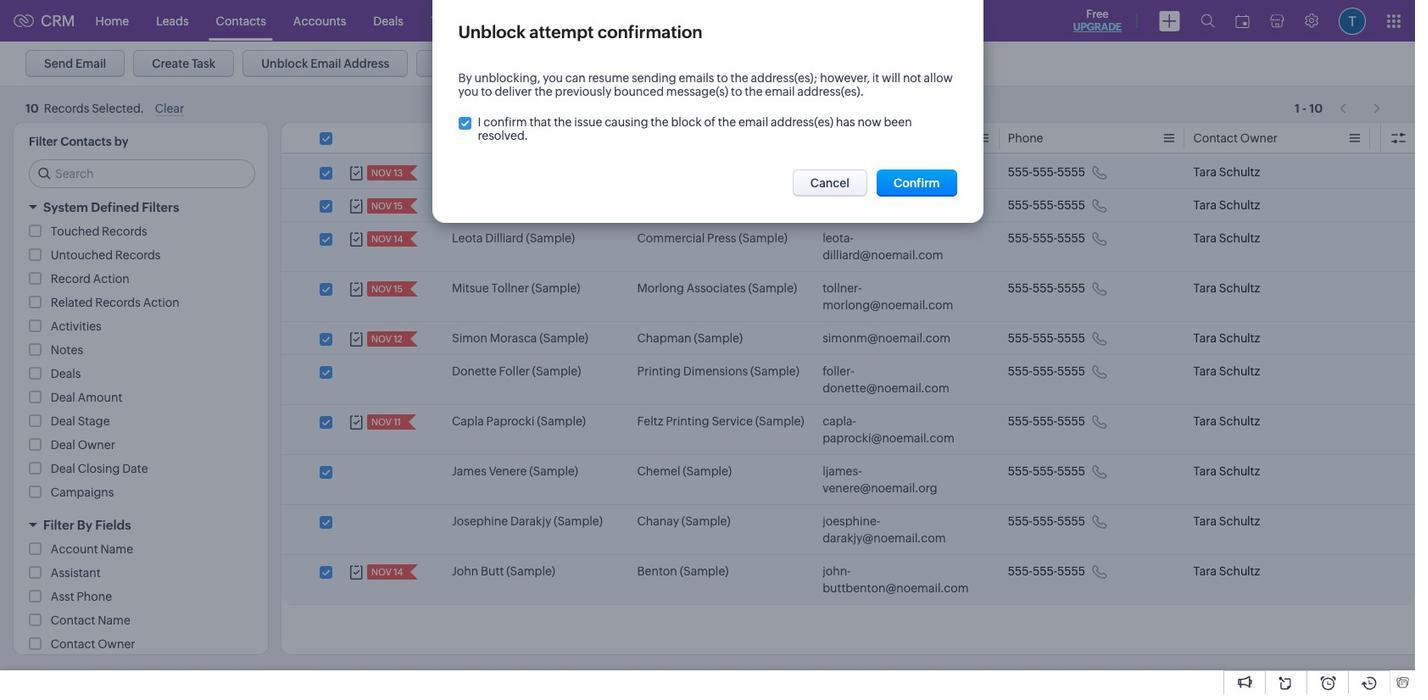 Task type: vqa. For each thing, say whether or not it's contained in the screenshot.
Highest to the left
no



Task type: describe. For each thing, give the bounding box(es) containing it.
1 vertical spatial action
[[143, 296, 179, 309]]

wieser@noemail.uk
[[852, 198, 960, 212]]

tara schultz for leota- dilliard@noemail.com
[[1193, 231, 1260, 245]]

1 horizontal spatial to
[[717, 71, 728, 85]]

1 horizontal spatial contact owner
[[1193, 131, 1278, 145]]

5555 for krismarrier@noemail.com
[[1057, 165, 1085, 179]]

records
[[44, 102, 89, 115]]

of
[[704, 115, 716, 129]]

8 tara schultz from the top
[[1193, 465, 1260, 478]]

8 5555 from the top
[[1057, 465, 1085, 478]]

home link
[[82, 0, 143, 41]]

create
[[152, 57, 189, 70]]

nov 15 link for tollner-
[[367, 282, 405, 297]]

donette foller (sample) link
[[452, 363, 581, 380]]

nov 14 for leota dilliard (sample)
[[371, 234, 403, 244]]

name down of
[[687, 131, 720, 145]]

14 for john
[[394, 567, 403, 577]]

task
[[192, 57, 216, 70]]

14 for leota
[[394, 234, 403, 244]]

555-555-5555 for tollner- morlong@noemail.com
[[1008, 282, 1085, 295]]

tollner- morlong@noemail.com
[[823, 282, 953, 312]]

feltz printing service (sample)
[[637, 415, 804, 428]]

9 5555 from the top
[[1057, 515, 1085, 528]]

9 tara from the top
[[1193, 515, 1217, 528]]

venere@noemail.org
[[823, 482, 938, 495]]

benton
[[637, 565, 677, 578]]

mitsue tollner (sample)
[[452, 282, 580, 295]]

555-555-5555 for capla- paprocki@noemail.com
[[1008, 415, 1085, 428]]

buttbenton@noemail.com
[[823, 582, 969, 595]]

6 5555 from the top
[[1057, 365, 1085, 378]]

filter by fields
[[43, 518, 131, 532]]

i
[[478, 115, 481, 129]]

tara for capla- paprocki@noemail.com
[[1193, 415, 1217, 428]]

5555 for leota- dilliard@noemail.com
[[1057, 231, 1085, 245]]

address(es)
[[771, 115, 834, 129]]

tara schultz for simonm@noemail.com
[[1193, 332, 1260, 345]]

tara schultz for john- buttbenton@noemail.com
[[1193, 565, 1260, 578]]

donette foller (sample)
[[452, 365, 581, 378]]

9 schultz from the top
[[1219, 515, 1260, 528]]

leota- dilliard@noemail.com link
[[823, 230, 974, 264]]

free
[[1086, 8, 1109, 20]]

1 vertical spatial deals
[[51, 367, 81, 381]]

nov 11 link
[[367, 415, 403, 430]]

deal closing date
[[51, 462, 148, 476]]

clear
[[155, 102, 184, 115]]

1 horizontal spatial campaigns
[[690, 14, 754, 28]]

system defined filters button
[[14, 192, 268, 222]]

all
[[546, 133, 557, 143]]

2 navigation from the top
[[1331, 96, 1390, 120]]

previously
[[555, 85, 612, 98]]

associates
[[687, 282, 746, 295]]

john
[[452, 565, 478, 578]]

(sample) right morasca
[[539, 332, 588, 345]]

tara for sage-wieser@noemail.uk
[[1193, 198, 1217, 212]]

james venere (sample)
[[452, 465, 578, 478]]

(sample) right associates on the top of the page
[[748, 282, 797, 295]]

john butt (sample)
[[452, 565, 555, 578]]

deal for deal owner
[[51, 438, 75, 452]]

nov for leota dilliard (sample)
[[371, 234, 392, 244]]

leota
[[452, 231, 483, 245]]

it
[[872, 71, 880, 85]]

deal owner
[[51, 438, 115, 452]]

has
[[836, 115, 855, 129]]

unblock email address button
[[243, 50, 408, 77]]

can
[[565, 71, 586, 85]]

Search text field
[[30, 160, 254, 187]]

nov 12
[[371, 334, 403, 344]]

ljames-
[[823, 465, 862, 478]]

leads
[[156, 14, 189, 28]]

nov 15 link for sage-
[[367, 198, 405, 214]]

tara for krismarrier@noemail.com
[[1193, 165, 1217, 179]]

0 horizontal spatial account name
[[51, 543, 133, 556]]

james
[[452, 465, 486, 478]]

12
[[394, 334, 403, 344]]

attempt
[[529, 22, 594, 42]]

1 nov from the top
[[371, 168, 392, 178]]

5555 for john- buttbenton@noemail.com
[[1057, 565, 1085, 578]]

6 tara schultz from the top
[[1193, 365, 1260, 378]]

deliver
[[495, 85, 532, 98]]

krismarrier@noemail.com link
[[823, 164, 965, 181]]

send
[[44, 57, 73, 70]]

(sample) right service
[[755, 415, 804, 428]]

1 - from the top
[[1302, 98, 1307, 111]]

0 horizontal spatial contacts
[[60, 135, 112, 148]]

chanay
[[637, 515, 679, 528]]

chemel
[[637, 465, 680, 478]]

(sample) right foller at the left
[[532, 365, 581, 378]]

nov 13 link
[[367, 165, 405, 181]]

the right deliver
[[535, 85, 553, 98]]

crm
[[41, 12, 75, 30]]

accounts
[[293, 14, 346, 28]]

nov 14 link for leota
[[367, 231, 405, 247]]

2 vertical spatial owner
[[98, 638, 135, 651]]

tara for john- buttbenton@noemail.com
[[1193, 565, 1217, 578]]

deal stage
[[51, 415, 110, 428]]

meetings link
[[474, 0, 553, 41]]

1 horizontal spatial deals
[[373, 14, 404, 28]]

issue
[[574, 115, 602, 129]]

(sample) right chemel
[[683, 465, 732, 478]]

actions
[[435, 57, 478, 70]]

records for related
[[95, 296, 141, 309]]

commercial
[[637, 231, 705, 245]]

darakjy
[[510, 515, 551, 528]]

now
[[858, 115, 882, 129]]

leota-
[[823, 231, 854, 245]]

the right of
[[718, 115, 736, 129]]

2 1 - 10 from the top
[[1295, 101, 1323, 115]]

555-555-5555 for krismarrier@noemail.com
[[1008, 165, 1085, 179]]

unblock for unblock email address
[[261, 57, 308, 70]]

address(es);
[[751, 71, 818, 85]]

mitsue tollner (sample) link
[[452, 280, 580, 297]]

defined
[[91, 200, 139, 215]]

related
[[51, 296, 93, 309]]

(sample) right dimensions at bottom
[[750, 365, 799, 378]]

2 nov from the top
[[371, 201, 392, 211]]

record action
[[51, 272, 129, 286]]

not
[[903, 71, 921, 85]]

records for touched
[[102, 225, 147, 238]]

closing
[[78, 462, 120, 476]]

resolved.
[[478, 129, 528, 142]]

chanay (sample) link
[[637, 513, 731, 530]]

calls
[[566, 14, 593, 28]]

confirmation
[[598, 22, 703, 42]]

sage-
[[823, 198, 852, 212]]

555-555-5555 for leota- dilliard@noemail.com
[[1008, 231, 1085, 245]]

john- buttbenton@noemail.com
[[823, 565, 969, 595]]

simon morasca (sample) link
[[452, 330, 588, 347]]

name down asst phone
[[98, 614, 130, 627]]

butt
[[481, 565, 504, 578]]

1 vertical spatial owner
[[78, 438, 115, 452]]

related records action
[[51, 296, 179, 309]]

10 for second navigation from the bottom of the page
[[1309, 98, 1323, 111]]

11
[[394, 417, 401, 427]]

leota dilliard (sample) link
[[452, 230, 575, 247]]

chemel (sample)
[[637, 465, 732, 478]]

contacts inside contacts link
[[216, 14, 266, 28]]

activities
[[51, 320, 101, 333]]

tara schultz for sage-wieser@noemail.uk
[[1193, 198, 1260, 212]]

2 horizontal spatial email
[[823, 131, 853, 145]]

6 tara from the top
[[1193, 365, 1217, 378]]

leads link
[[143, 0, 202, 41]]

schultz for john- buttbenton@noemail.com
[[1219, 565, 1260, 578]]



Task type: locate. For each thing, give the bounding box(es) containing it.
capla- paprocki@noemail.com link
[[823, 413, 974, 447]]

2 nov 14 from the top
[[371, 567, 403, 577]]

filter contacts by
[[29, 135, 128, 148]]

3 nov from the top
[[371, 234, 392, 244]]

chemel (sample) link
[[637, 463, 732, 480]]

(sample) right press
[[739, 231, 788, 245]]

send email button
[[25, 50, 125, 77]]

6 schultz from the top
[[1219, 365, 1260, 378]]

0 vertical spatial 15
[[394, 201, 403, 211]]

unblock for unblock attempt confirmation
[[458, 22, 526, 42]]

printing dimensions (sample) link
[[637, 363, 799, 380]]

by inside filter by fields dropdown button
[[77, 518, 92, 532]]

nov 11
[[371, 417, 401, 427]]

contact name down asst phone
[[51, 614, 130, 627]]

(sample) right chanay
[[682, 515, 731, 528]]

stage
[[78, 415, 110, 428]]

nov 15 down the nov 13
[[371, 201, 403, 211]]

1 vertical spatial campaigns
[[51, 486, 114, 499]]

0 vertical spatial contacts
[[216, 14, 266, 28]]

deal for deal stage
[[51, 415, 75, 428]]

10 schultz from the top
[[1219, 565, 1260, 578]]

josephine darakjy (sample) link
[[452, 513, 603, 530]]

capla paprocki (sample)
[[452, 415, 586, 428]]

row group
[[282, 156, 1415, 605]]

tollner- morlong@noemail.com link
[[823, 280, 974, 314]]

unblock down accounts link
[[261, 57, 308, 70]]

by down actions
[[458, 71, 472, 85]]

0 horizontal spatial unblock
[[261, 57, 308, 70]]

meetings
[[488, 14, 539, 28]]

8 555-555-5555 from the top
[[1008, 465, 1085, 478]]

john-
[[823, 565, 851, 578]]

printing inside 'link'
[[637, 365, 681, 378]]

0 horizontal spatial to
[[481, 85, 492, 98]]

1 vertical spatial unblock
[[261, 57, 308, 70]]

email inside i confirm that the issue causing the block of the email address(es) has now been resolved.
[[738, 115, 768, 129]]

campaigns up emails
[[690, 14, 754, 28]]

tara schultz for tollner- morlong@noemail.com
[[1193, 282, 1260, 295]]

campaigns link
[[677, 0, 767, 41]]

5 5555 from the top
[[1057, 332, 1085, 345]]

1 horizontal spatial account name
[[637, 131, 720, 145]]

josephine
[[452, 515, 508, 528]]

1 nov 14 from the top
[[371, 234, 403, 244]]

0 vertical spatial nov 15
[[371, 201, 403, 211]]

1 deal from the top
[[51, 391, 75, 404]]

10 tara schultz from the top
[[1193, 565, 1260, 578]]

1 5555 from the top
[[1057, 165, 1085, 179]]

action up 'related records action'
[[93, 272, 129, 286]]

deal down "deal stage"
[[51, 438, 75, 452]]

1 vertical spatial by
[[77, 518, 92, 532]]

2 tara from the top
[[1193, 198, 1217, 212]]

0 vertical spatial nov 14
[[371, 234, 403, 244]]

deals up address
[[373, 14, 404, 28]]

0 vertical spatial owner
[[1240, 131, 1278, 145]]

(sample) right benton at the bottom left of the page
[[680, 565, 729, 578]]

records down touched records
[[115, 248, 161, 262]]

filter inside dropdown button
[[43, 518, 74, 532]]

nov 15 up nov 12
[[371, 284, 403, 294]]

nov 15 link down nov 13 link
[[367, 198, 405, 214]]

6 nov from the top
[[371, 417, 392, 427]]

nov 14 left john
[[371, 567, 403, 577]]

10 for 2nd navigation
[[1309, 101, 1323, 115]]

morlong
[[637, 282, 684, 295]]

tara for tollner- morlong@noemail.com
[[1193, 282, 1217, 295]]

that
[[529, 115, 551, 129]]

2 nov 15 link from the top
[[367, 282, 405, 297]]

nov for mitsue tollner (sample)
[[371, 284, 392, 294]]

email down "has" at the right of page
[[823, 131, 853, 145]]

selected.
[[92, 102, 144, 115]]

1 horizontal spatial you
[[543, 71, 563, 85]]

nov 14 link for john
[[367, 565, 405, 580]]

create task button
[[133, 50, 234, 77]]

by inside by unblocking, you can resume sending emails to the address(es); however, it will not allow you to deliver the previously bounced message(s) to the email address(es).
[[458, 71, 472, 85]]

1 nov 15 from the top
[[371, 201, 403, 211]]

10 5555 from the top
[[1057, 565, 1085, 578]]

records down defined at the top
[[102, 225, 147, 238]]

the up all
[[554, 115, 572, 129]]

0 horizontal spatial account
[[51, 543, 98, 556]]

3 tara schultz from the top
[[1193, 231, 1260, 245]]

create task
[[152, 57, 216, 70]]

dimensions
[[683, 365, 748, 378]]

2 nov 15 from the top
[[371, 284, 403, 294]]

nov for simon morasca (sample)
[[371, 334, 392, 344]]

printing down chapman
[[637, 365, 681, 378]]

0 horizontal spatial contact owner
[[51, 638, 135, 651]]

accounts link
[[280, 0, 360, 41]]

1 nov 14 link from the top
[[367, 231, 405, 247]]

confirm
[[483, 115, 527, 129]]

nov for capla paprocki (sample)
[[371, 417, 392, 427]]

15 down 13
[[394, 201, 403, 211]]

3 schultz from the top
[[1219, 231, 1260, 245]]

1 horizontal spatial account
[[637, 131, 685, 145]]

reports
[[620, 14, 663, 28]]

4 555-555-5555 from the top
[[1008, 282, 1085, 295]]

14 down 13
[[394, 234, 403, 244]]

2 1 from the top
[[1295, 101, 1300, 115]]

nov for john butt (sample)
[[371, 567, 392, 577]]

555-555-5555 for sage-wieser@noemail.uk
[[1008, 198, 1085, 212]]

email up address(es) on the top
[[765, 85, 795, 98]]

1 for 2nd navigation
[[1295, 101, 1300, 115]]

-
[[1302, 98, 1307, 111], [1302, 101, 1307, 115]]

to right 'message(s)'
[[731, 85, 742, 98]]

7 555-555-5555 from the top
[[1008, 415, 1085, 428]]

3 555-555-5555 from the top
[[1008, 231, 1085, 245]]

account down block
[[637, 131, 685, 145]]

email left address
[[310, 57, 341, 70]]

1 horizontal spatial by
[[458, 71, 472, 85]]

1 1 from the top
[[1295, 98, 1300, 111]]

1 schultz from the top
[[1219, 165, 1260, 179]]

5555 for tollner- morlong@noemail.com
[[1057, 282, 1085, 295]]

tara for leota- dilliard@noemail.com
[[1193, 231, 1217, 245]]

4 deal from the top
[[51, 462, 75, 476]]

account name down block
[[637, 131, 720, 145]]

the right emails
[[730, 71, 748, 85]]

8 schultz from the top
[[1219, 465, 1260, 478]]

0 vertical spatial phone
[[1008, 131, 1043, 145]]

1 horizontal spatial unblock
[[458, 22, 526, 42]]

nov 15 link up nov 12 link
[[367, 282, 405, 297]]

simonm@noemail.com
[[823, 332, 951, 345]]

deals
[[373, 14, 404, 28], [51, 367, 81, 381]]

0 vertical spatial account name
[[637, 131, 720, 145]]

0 vertical spatial nov 15 link
[[367, 198, 405, 214]]

by left fields at the bottom
[[77, 518, 92, 532]]

1 vertical spatial nov 14 link
[[367, 565, 405, 580]]

deal down deal owner
[[51, 462, 75, 476]]

schultz for simonm@noemail.com
[[1219, 332, 1260, 345]]

1 15 from the top
[[394, 201, 403, 211]]

asst
[[51, 590, 74, 604]]

0 vertical spatial printing
[[637, 365, 681, 378]]

(sample)
[[526, 231, 575, 245], [739, 231, 788, 245], [531, 282, 580, 295], [748, 282, 797, 295], [539, 332, 588, 345], [694, 332, 743, 345], [532, 365, 581, 378], [750, 365, 799, 378], [537, 415, 586, 428], [755, 415, 804, 428], [529, 465, 578, 478], [683, 465, 732, 478], [554, 515, 603, 528], [682, 515, 731, 528], [506, 565, 555, 578], [680, 565, 729, 578]]

0 vertical spatial contact name
[[452, 131, 532, 145]]

0 vertical spatial records
[[102, 225, 147, 238]]

1 vertical spatial records
[[115, 248, 161, 262]]

morlong@noemail.com
[[823, 298, 953, 312]]

deal up "deal stage"
[[51, 391, 75, 404]]

0 vertical spatial campaigns
[[690, 14, 754, 28]]

records down record action
[[95, 296, 141, 309]]

sending
[[632, 71, 676, 85]]

5 schultz from the top
[[1219, 332, 1260, 345]]

confirm button
[[877, 170, 957, 197]]

1 vertical spatial account
[[51, 543, 98, 556]]

10 tara from the top
[[1193, 565, 1217, 578]]

1 vertical spatial nov 15 link
[[367, 282, 405, 297]]

9 555-555-5555 from the top
[[1008, 515, 1085, 528]]

paprocki
[[486, 415, 535, 428]]

nov 14 down the nov 13
[[371, 234, 403, 244]]

navigation
[[1331, 92, 1390, 117], [1331, 96, 1390, 120]]

contact name down i
[[452, 131, 532, 145]]

benton (sample) link
[[637, 563, 729, 580]]

tara schultz
[[1193, 165, 1260, 179], [1193, 198, 1260, 212], [1193, 231, 1260, 245], [1193, 282, 1260, 295], [1193, 332, 1260, 345], [1193, 365, 1260, 378], [1193, 415, 1260, 428], [1193, 465, 1260, 478], [1193, 515, 1260, 528], [1193, 565, 1260, 578]]

1 navigation from the top
[[1331, 92, 1390, 117]]

1 horizontal spatial contact name
[[452, 131, 532, 145]]

deal for deal amount
[[51, 391, 75, 404]]

1 vertical spatial account name
[[51, 543, 133, 556]]

1 for second navigation from the bottom of the page
[[1295, 98, 1300, 111]]

schultz for leota- dilliard@noemail.com
[[1219, 231, 1260, 245]]

cancel
[[810, 176, 850, 190]]

0 vertical spatial email
[[765, 85, 795, 98]]

to
[[717, 71, 728, 85], [481, 85, 492, 98], [731, 85, 742, 98]]

5 nov from the top
[[371, 334, 392, 344]]

(sample) right darakjy
[[554, 515, 603, 528]]

1 vertical spatial 15
[[394, 284, 403, 294]]

0 horizontal spatial by
[[77, 518, 92, 532]]

5 tara from the top
[[1193, 332, 1217, 345]]

3 deal from the top
[[51, 438, 75, 452]]

555-555-5555 for john- buttbenton@noemail.com
[[1008, 565, 1085, 578]]

10 555-555-5555 from the top
[[1008, 565, 1085, 578]]

2 5555 from the top
[[1057, 198, 1085, 212]]

mitsue
[[452, 282, 489, 295]]

5 tara schultz from the top
[[1193, 332, 1260, 345]]

7 5555 from the top
[[1057, 415, 1085, 428]]

email
[[765, 85, 795, 98], [738, 115, 768, 129]]

(sample) right "butt"
[[506, 565, 555, 578]]

9 tara schultz from the top
[[1193, 515, 1260, 528]]

nov 14 link down nov 13 link
[[367, 231, 405, 247]]

james venere (sample) link
[[452, 463, 578, 480]]

to left deliver
[[481, 85, 492, 98]]

deal left stage
[[51, 415, 75, 428]]

capla
[[452, 415, 484, 428]]

4 5555 from the top
[[1057, 282, 1085, 295]]

1 nov 15 link from the top
[[367, 198, 405, 214]]

1 vertical spatial phone
[[77, 590, 112, 604]]

joesphine- darakjy@noemail.com
[[823, 515, 946, 545]]

1 vertical spatial nov 14
[[371, 567, 403, 577]]

15 for sage-
[[394, 201, 403, 211]]

email right of
[[738, 115, 768, 129]]

tara schultz for capla- paprocki@noemail.com
[[1193, 415, 1260, 428]]

5 555-555-5555 from the top
[[1008, 332, 1085, 345]]

2 nov 14 link from the top
[[367, 565, 405, 580]]

john butt (sample) link
[[452, 563, 555, 580]]

2 horizontal spatial to
[[731, 85, 742, 98]]

date
[[122, 462, 148, 476]]

donette@noemail.com
[[823, 382, 950, 395]]

commercial press (sample) link
[[637, 230, 788, 247]]

2 14 from the top
[[394, 567, 403, 577]]

1 vertical spatial email
[[738, 115, 768, 129]]

6 555-555-5555 from the top
[[1008, 365, 1085, 378]]

0 vertical spatial nov 14 link
[[367, 231, 405, 247]]

(sample) right dilliard
[[526, 231, 575, 245]]

0 vertical spatial deals
[[373, 14, 404, 28]]

10
[[1309, 98, 1323, 111], [1309, 101, 1323, 115], [25, 102, 39, 115]]

unblock email address
[[261, 57, 389, 70]]

1 555-555-5555 from the top
[[1008, 165, 1085, 179]]

15 for tollner-
[[394, 284, 403, 294]]

sage-wieser@noemail.uk
[[823, 198, 960, 212]]

chapman (sample) link
[[637, 330, 743, 347]]

action down the untouched records
[[143, 296, 179, 309]]

amount
[[78, 391, 122, 404]]

5555 for simonm@noemail.com
[[1057, 332, 1085, 345]]

records for untouched
[[115, 248, 161, 262]]

account name down filter by fields
[[51, 543, 133, 556]]

nov 14 link left john
[[367, 565, 405, 580]]

filters
[[142, 200, 179, 215]]

13
[[394, 168, 403, 178]]

printing right feltz
[[666, 415, 709, 428]]

the right 'message(s)'
[[745, 85, 763, 98]]

unblock inside button
[[261, 57, 308, 70]]

1 horizontal spatial action
[[143, 296, 179, 309]]

filter up assistant
[[43, 518, 74, 532]]

schultz for krismarrier@noemail.com
[[1219, 165, 1260, 179]]

3 5555 from the top
[[1057, 231, 1085, 245]]

simon morasca (sample)
[[452, 332, 588, 345]]

name down confirm
[[499, 131, 532, 145]]

unblocking,
[[474, 71, 540, 85]]

15
[[394, 201, 403, 211], [394, 284, 403, 294]]

message(s)
[[666, 85, 728, 98]]

benton (sample)
[[637, 565, 729, 578]]

nov 15 for sage-
[[371, 201, 403, 211]]

account up assistant
[[51, 543, 98, 556]]

2 555-555-5555 from the top
[[1008, 198, 1085, 212]]

john- buttbenton@noemail.com link
[[823, 563, 974, 597]]

1 vertical spatial contact name
[[51, 614, 130, 627]]

7 schultz from the top
[[1219, 415, 1260, 428]]

email inside by unblocking, you can resume sending emails to the address(es); however, it will not allow you to deliver the previously bounced message(s) to the email address(es).
[[765, 85, 795, 98]]

to right emails
[[717, 71, 728, 85]]

0 horizontal spatial contact name
[[51, 614, 130, 627]]

contacts right leads
[[216, 14, 266, 28]]

nov 15 for tollner-
[[371, 284, 403, 294]]

reports link
[[606, 0, 677, 41]]

15 up 12
[[394, 284, 403, 294]]

0 horizontal spatial action
[[93, 272, 129, 286]]

5555 for capla- paprocki@noemail.com
[[1057, 415, 1085, 428]]

you left can
[[543, 71, 563, 85]]

deals down notes
[[51, 367, 81, 381]]

7 tara schultz from the top
[[1193, 415, 1260, 428]]

system
[[43, 200, 88, 215]]

email
[[75, 57, 106, 70], [310, 57, 341, 70], [823, 131, 853, 145]]

cancel button
[[793, 170, 867, 197]]

name down fields at the bottom
[[101, 543, 133, 556]]

1 horizontal spatial contacts
[[216, 14, 266, 28]]

email right send
[[75, 57, 106, 70]]

been
[[884, 115, 912, 129]]

email for send
[[75, 57, 106, 70]]

you down actions
[[458, 85, 479, 98]]

1 1 - 10 from the top
[[1295, 98, 1323, 111]]

campaigns down closing at the left of page
[[51, 486, 114, 499]]

7 tara from the top
[[1193, 415, 1217, 428]]

4 schultz from the top
[[1219, 282, 1260, 295]]

schultz for capla- paprocki@noemail.com
[[1219, 415, 1260, 428]]

the left block
[[651, 115, 669, 129]]

chanay (sample)
[[637, 515, 731, 528]]

0 vertical spatial 14
[[394, 234, 403, 244]]

4 tara from the top
[[1193, 282, 1217, 295]]

filter for filter contacts by
[[29, 135, 58, 148]]

filter for filter by fields
[[43, 518, 74, 532]]

0 horizontal spatial campaigns
[[51, 486, 114, 499]]

0 vertical spatial contact owner
[[1193, 131, 1278, 145]]

0 horizontal spatial you
[[458, 85, 479, 98]]

tara schultz for krismarrier@noemail.com
[[1193, 165, 1260, 179]]

2 schultz from the top
[[1219, 198, 1260, 212]]

1 tara schultz from the top
[[1193, 165, 1260, 179]]

1 horizontal spatial phone
[[1008, 131, 1043, 145]]

capla- paprocki@noemail.com
[[823, 415, 955, 445]]

record
[[51, 272, 91, 286]]

0 horizontal spatial deals
[[51, 367, 81, 381]]

press
[[707, 231, 736, 245]]

1 vertical spatial contacts
[[60, 135, 112, 148]]

1 14 from the top
[[394, 234, 403, 244]]

tara for simonm@noemail.com
[[1193, 332, 1217, 345]]

1 vertical spatial nov 15
[[371, 284, 403, 294]]

foller- donette@noemail.com
[[823, 365, 950, 395]]

1 vertical spatial filter
[[43, 518, 74, 532]]

5555 for sage-wieser@noemail.uk
[[1057, 198, 1085, 212]]

service
[[712, 415, 753, 428]]

fields
[[95, 518, 131, 532]]

nov 14 for john butt (sample)
[[371, 567, 403, 577]]

0 vertical spatial by
[[458, 71, 472, 85]]

7 nov from the top
[[371, 567, 392, 577]]

2 tara schultz from the top
[[1193, 198, 1260, 212]]

0 vertical spatial unblock
[[458, 22, 526, 42]]

unblock up actions
[[458, 22, 526, 42]]

0 vertical spatial account
[[637, 131, 685, 145]]

row group containing krismarrier@noemail.com
[[282, 156, 1415, 605]]

1 horizontal spatial email
[[310, 57, 341, 70]]

(sample) right "tollner"
[[531, 282, 580, 295]]

deal amount
[[51, 391, 122, 404]]

tasks
[[431, 14, 461, 28]]

chapman (sample)
[[637, 332, 743, 345]]

2 deal from the top
[[51, 415, 75, 428]]

2 - from the top
[[1302, 101, 1307, 115]]

0 vertical spatial filter
[[29, 135, 58, 148]]

foller
[[499, 365, 530, 378]]

0 horizontal spatial email
[[75, 57, 106, 70]]

0 vertical spatial action
[[93, 272, 129, 286]]

(sample) right the venere
[[529, 465, 578, 478]]

i confirm that the issue causing the block of the email address(es) has now been resolved.
[[478, 115, 912, 142]]

schultz for sage-wieser@noemail.uk
[[1219, 198, 1260, 212]]

paprocki@noemail.com
[[823, 432, 955, 445]]

records
[[102, 225, 147, 238], [115, 248, 161, 262], [95, 296, 141, 309]]

2 vertical spatial records
[[95, 296, 141, 309]]

(sample) up printing dimensions (sample)
[[694, 332, 743, 345]]

1 tara from the top
[[1193, 165, 1217, 179]]

joesphine-
[[823, 515, 880, 528]]

foller-
[[823, 365, 854, 378]]

contacts down the "10 records selected."
[[60, 135, 112, 148]]

1 vertical spatial printing
[[666, 415, 709, 428]]

1 vertical spatial contact owner
[[51, 638, 135, 651]]

deal for deal closing date
[[51, 462, 75, 476]]

3 tara from the top
[[1193, 231, 1217, 245]]

schultz for tollner- morlong@noemail.com
[[1219, 282, 1260, 295]]

nov inside 'link'
[[371, 417, 392, 427]]

8 tara from the top
[[1193, 465, 1217, 478]]

4 tara schultz from the top
[[1193, 282, 1260, 295]]

14 left john
[[394, 567, 403, 577]]

filter down records
[[29, 135, 58, 148]]

(sample) right paprocki
[[537, 415, 586, 428]]

4 nov from the top
[[371, 284, 392, 294]]

2 15 from the top
[[394, 284, 403, 294]]

1 vertical spatial 14
[[394, 567, 403, 577]]

555-555-5555 for simonm@noemail.com
[[1008, 332, 1085, 345]]

0 horizontal spatial phone
[[77, 590, 112, 604]]

phone
[[1008, 131, 1043, 145], [77, 590, 112, 604]]

email for unblock
[[310, 57, 341, 70]]



